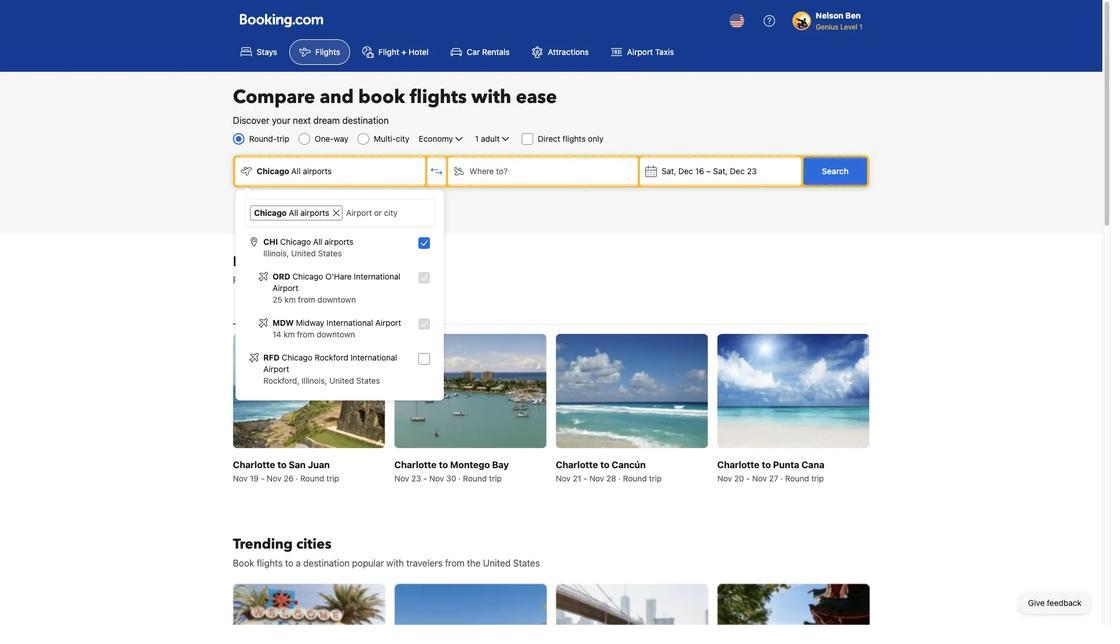 Task type: locate. For each thing, give the bounding box(es) containing it.
4 · from the left
[[781, 473, 783, 483]]

6 nov from the left
[[590, 473, 604, 483]]

1 vertical spatial states
[[356, 376, 380, 386]]

trip
[[277, 134, 289, 144], [327, 473, 339, 483], [489, 473, 502, 483], [649, 473, 662, 483], [812, 473, 824, 483]]

- right 20
[[747, 473, 750, 483]]

· right 26
[[296, 473, 298, 483]]

destination inside the trending cities book flights to a destination popular with travelers from the united states
[[303, 557, 350, 568]]

dec
[[679, 166, 693, 176], [730, 166, 745, 176]]

round down cancún
[[623, 473, 647, 483]]

downtown
[[318, 295, 356, 305], [317, 330, 355, 339]]

a
[[296, 557, 301, 568]]

· inside charlotte to montego bay nov 23 - nov 30 · round trip
[[459, 473, 461, 483]]

1 vertical spatial destination
[[303, 557, 350, 568]]

domestic
[[291, 275, 330, 286]]

chicago rockford international airport
[[263, 353, 397, 374]]

with up 'adult'
[[472, 85, 512, 110]]

km right 14
[[284, 330, 295, 339]]

chicago up 25 km from downtown
[[293, 272, 323, 281]]

trip for charlotte to san juan
[[327, 473, 339, 483]]

downtown down chicago o'hare international airport
[[318, 295, 356, 305]]

trip for charlotte to punta cana
[[812, 473, 824, 483]]

international inside chicago rockford international airport
[[351, 353, 397, 362]]

book
[[233, 557, 254, 568]]

0 vertical spatial all
[[291, 166, 301, 176]]

chicago all airports up chi in the left top of the page
[[254, 208, 329, 218]]

14
[[273, 330, 281, 339]]

search button
[[804, 157, 868, 185]]

· inside charlotte to san juan nov 19 - nov 26 · round trip
[[296, 473, 298, 483]]

find
[[233, 275, 251, 286]]

0 horizontal spatial states
[[318, 249, 342, 258]]

international down the you
[[354, 272, 401, 281]]

from inside the trending cities book flights to a destination popular with travelers from the united states
[[445, 557, 465, 568]]

to left san
[[278, 459, 287, 470]]

1 vertical spatial and
[[332, 275, 348, 286]]

1 horizontal spatial 23
[[747, 166, 757, 176]]

· inside charlotte to punta cana nov 20 - nov 27 · round trip
[[781, 473, 783, 483]]

- inside charlotte to montego bay nov 23 - nov 30 · round trip
[[424, 473, 427, 483]]

4 - from the left
[[747, 473, 750, 483]]

1 vertical spatial chicago all airports
[[254, 208, 329, 218]]

1 charlotte from the left
[[233, 459, 275, 470]]

all
[[291, 166, 301, 176], [289, 208, 298, 218], [313, 237, 322, 247]]

4 round from the left
[[786, 473, 809, 483]]

0 horizontal spatial with
[[387, 557, 404, 568]]

· for charlotte to punta cana
[[781, 473, 783, 483]]

where to? button
[[448, 157, 638, 185]]

flights inside the trending cities book flights to a destination popular with travelers from the united states
[[257, 557, 283, 568]]

charlotte to cancún image
[[556, 334, 708, 448]]

trip inside charlotte to cancún nov 21 - nov 28 · round trip
[[649, 473, 662, 483]]

28
[[607, 473, 617, 483]]

to inside charlotte to cancún nov 21 - nov 28 · round trip
[[601, 459, 610, 470]]

airport for chicago rockford international airport
[[263, 364, 289, 374]]

1 vertical spatial km
[[284, 330, 295, 339]]

trip down 'juan'
[[327, 473, 339, 483]]

compare
[[233, 85, 315, 110]]

1 - from the left
[[261, 473, 265, 483]]

punta
[[773, 459, 800, 470]]

0 vertical spatial airports
[[303, 166, 332, 176]]

1 vertical spatial from
[[297, 330, 315, 339]]

30
[[446, 473, 456, 483]]

international right 'rockford'
[[351, 353, 397, 362]]

round down punta
[[786, 473, 809, 483]]

book
[[359, 85, 405, 110]]

booking.com logo image
[[240, 14, 323, 27], [240, 14, 323, 27]]

cana
[[802, 459, 825, 470]]

1 horizontal spatial states
[[356, 376, 380, 386]]

and up dream
[[320, 85, 354, 110]]

charlotte left montego
[[395, 459, 437, 470]]

flights up economy
[[410, 85, 467, 110]]

charlotte up 19
[[233, 459, 275, 470]]

airport taxis link
[[601, 39, 684, 65]]

2 horizontal spatial united
[[483, 557, 511, 568]]

4 charlotte from the left
[[718, 459, 760, 470]]

2 - from the left
[[424, 473, 427, 483]]

to inside charlotte to punta cana nov 20 - nov 27 · round trip
[[762, 459, 771, 470]]

0 vertical spatial united
[[291, 249, 316, 258]]

airport inside the mdw midway international airport 14 km from downtown
[[375, 318, 401, 328]]

0 vertical spatial km
[[285, 295, 296, 305]]

from left the
[[445, 557, 465, 568]]

tab list
[[233, 294, 870, 325]]

international
[[354, 272, 401, 281], [242, 304, 289, 314], [327, 318, 373, 328], [351, 353, 397, 362]]

states up o'hare at the left top of page
[[318, 249, 342, 258]]

from down domestic in the left top of the page
[[298, 295, 315, 305]]

0 vertical spatial 23
[[747, 166, 757, 176]]

1 vertical spatial 23
[[412, 473, 421, 483]]

round for charlotte to san juan
[[300, 473, 324, 483]]

montego
[[450, 459, 490, 470]]

to?
[[496, 166, 508, 176]]

rockford,
[[263, 376, 299, 386]]

round down montego
[[463, 473, 487, 483]]

o'hare
[[326, 272, 352, 281]]

3 charlotte from the left
[[556, 459, 598, 470]]

trip down your at the left top
[[277, 134, 289, 144]]

- inside charlotte to san juan nov 19 - nov 26 · round trip
[[261, 473, 265, 483]]

round down 'juan'
[[300, 473, 324, 483]]

round inside charlotte to san juan nov 19 - nov 26 · round trip
[[300, 473, 324, 483]]

sat, left 16
[[662, 166, 676, 176]]

1 horizontal spatial illinois,
[[302, 376, 327, 386]]

to for san
[[278, 459, 287, 470]]

chicago down round-trip
[[257, 166, 289, 176]]

all down next
[[291, 166, 301, 176]]

attractions
[[548, 47, 589, 57]]

charlotte inside charlotte to punta cana nov 20 - nov 27 · round trip
[[718, 459, 760, 470]]

23
[[747, 166, 757, 176], [412, 473, 421, 483]]

airports up near
[[325, 237, 354, 247]]

airport taxis
[[627, 47, 674, 57]]

1 · from the left
[[296, 473, 298, 483]]

from
[[298, 295, 315, 305], [297, 330, 315, 339], [445, 557, 465, 568]]

2 vertical spatial from
[[445, 557, 465, 568]]

united inside chi chicago all airports illinois, united states
[[291, 249, 316, 258]]

chicago all airports
[[257, 166, 332, 176], [254, 208, 329, 218]]

- right 19
[[261, 473, 265, 483]]

international down domestic
[[327, 318, 373, 328]]

international for rockford
[[351, 353, 397, 362]]

charlotte to punta cana nov 20 - nov 27 · round trip
[[718, 459, 825, 483]]

with
[[472, 85, 512, 110], [387, 557, 404, 568]]

charlotte inside charlotte to san juan nov 19 - nov 26 · round trip
[[233, 459, 275, 470]]

- left 30 on the left of the page
[[424, 473, 427, 483]]

airport inside chicago o'hare international airport
[[273, 283, 299, 293]]

illinois, down chicago rockford international airport
[[302, 376, 327, 386]]

charlotte up 20
[[718, 459, 760, 470]]

· for charlotte to montego bay
[[459, 473, 461, 483]]

1 right level
[[860, 23, 863, 31]]

3 · from the left
[[619, 473, 621, 483]]

united
[[291, 249, 316, 258], [329, 376, 354, 386], [483, 557, 511, 568]]

trip inside charlotte to montego bay nov 23 - nov 30 · round trip
[[489, 473, 502, 483]]

charlotte inside charlotte to montego bay nov 23 - nov 30 · round trip
[[395, 459, 437, 470]]

sat, right –
[[713, 166, 728, 176]]

states
[[318, 249, 342, 258], [356, 376, 380, 386], [513, 557, 540, 568]]

- inside charlotte to cancún nov 21 - nov 28 · round trip
[[584, 473, 587, 483]]

to for punta
[[762, 459, 771, 470]]

international inside chicago o'hare international airport
[[354, 272, 401, 281]]

airports
[[303, 166, 332, 176], [300, 208, 329, 218], [325, 237, 354, 247]]

0 vertical spatial with
[[472, 85, 512, 110]]

0 horizontal spatial 1
[[475, 134, 479, 144]]

1 horizontal spatial with
[[472, 85, 512, 110]]

1 adult button
[[474, 132, 513, 146]]

chicago right rfd
[[282, 353, 313, 362]]

0 horizontal spatial illinois,
[[263, 249, 289, 258]]

to for cancún
[[601, 459, 610, 470]]

2 vertical spatial states
[[513, 557, 540, 568]]

flights right international
[[405, 275, 431, 286]]

km
[[285, 295, 296, 305], [284, 330, 295, 339]]

states right the
[[513, 557, 540, 568]]

flights left only
[[563, 134, 586, 144]]

level
[[841, 23, 858, 31]]

charlotte inside charlotte to cancún nov 21 - nov 28 · round trip
[[556, 459, 598, 470]]

flight + hotel
[[379, 47, 429, 57]]

united down chicago rockford international airport
[[329, 376, 354, 386]]

trip right 28
[[649, 473, 662, 483]]

chicago all airports down round-trip
[[257, 166, 332, 176]]

and down near
[[332, 275, 348, 286]]

to
[[278, 459, 287, 470], [439, 459, 448, 470], [601, 459, 610, 470], [762, 459, 771, 470], [285, 557, 294, 568]]

airport down international
[[375, 318, 401, 328]]

1 vertical spatial downtown
[[317, 330, 355, 339]]

round inside charlotte to punta cana nov 20 - nov 27 · round trip
[[786, 473, 809, 483]]

charlotte to san juan nov 19 - nov 26 · round trip
[[233, 459, 339, 483]]

illinois,
[[263, 249, 289, 258], [302, 376, 327, 386]]

1 left 'adult'
[[475, 134, 479, 144]]

3 nov from the left
[[395, 473, 409, 483]]

2 vertical spatial united
[[483, 557, 511, 568]]

3 round from the left
[[623, 473, 647, 483]]

3 - from the left
[[584, 473, 587, 483]]

charlotte up 21
[[556, 459, 598, 470]]

airport down ord
[[273, 283, 299, 293]]

dec right –
[[730, 166, 745, 176]]

to inside charlotte to san juan nov 19 - nov 26 · round trip
[[278, 459, 287, 470]]

dec left 16
[[679, 166, 693, 176]]

genius
[[816, 23, 839, 31]]

2 vertical spatial airports
[[325, 237, 354, 247]]

charlotte for charlotte to san juan
[[233, 459, 275, 470]]

to left a
[[285, 557, 294, 568]]

16
[[696, 166, 704, 176]]

united up domestic in the left top of the page
[[291, 249, 316, 258]]

1 horizontal spatial 1
[[860, 23, 863, 31]]

2 vertical spatial all
[[313, 237, 322, 247]]

1 horizontal spatial sat,
[[713, 166, 728, 176]]

1 vertical spatial united
[[329, 376, 354, 386]]

destination
[[342, 115, 389, 126], [303, 557, 350, 568]]

- right 21
[[584, 473, 587, 483]]

1 vertical spatial all
[[289, 208, 298, 218]]

direct flights only
[[538, 134, 604, 144]]

popular
[[233, 252, 285, 271]]

0 horizontal spatial united
[[291, 249, 316, 258]]

0 vertical spatial states
[[318, 249, 342, 258]]

- inside charlotte to punta cana nov 20 - nov 27 · round trip
[[747, 473, 750, 483]]

trip down cana
[[812, 473, 824, 483]]

2 round from the left
[[463, 473, 487, 483]]

2 sat, from the left
[[713, 166, 728, 176]]

0 vertical spatial 1
[[860, 23, 863, 31]]

flight + hotel link
[[353, 39, 439, 65]]

international inside the mdw midway international airport 14 km from downtown
[[327, 318, 373, 328]]

1 horizontal spatial united
[[329, 376, 354, 386]]

destination down cities
[[303, 557, 350, 568]]

next
[[293, 115, 311, 126]]

states inside chi chicago all airports illinois, united states
[[318, 249, 342, 258]]

adult
[[481, 134, 500, 144]]

1 round from the left
[[300, 473, 324, 483]]

charlotte to montego bay nov 23 - nov 30 · round trip
[[395, 459, 509, 483]]

trip inside charlotte to san juan nov 19 - nov 26 · round trip
[[327, 473, 339, 483]]

23 left 30 on the left of the page
[[412, 473, 421, 483]]

search
[[822, 166, 849, 176]]

to inside charlotte to montego bay nov 23 - nov 30 · round trip
[[439, 459, 448, 470]]

attractions link
[[522, 39, 599, 65]]

Airport or city text field
[[345, 206, 430, 221]]

0 horizontal spatial dec
[[679, 166, 693, 176]]

1 dec from the left
[[679, 166, 693, 176]]

2 · from the left
[[459, 473, 461, 483]]

economy
[[419, 134, 453, 144]]

· for charlotte to san juan
[[296, 473, 298, 483]]

round inside charlotte to montego bay nov 23 - nov 30 · round trip
[[463, 473, 487, 483]]

chi chicago all airports illinois, united states
[[263, 237, 354, 258]]

flights inside compare and book flights with ease discover your next dream destination
[[410, 85, 467, 110]]

to up 28
[[601, 459, 610, 470]]

from down midway
[[297, 330, 315, 339]]

trending
[[233, 535, 293, 554]]

car
[[467, 47, 480, 57]]

give feedback
[[1029, 598, 1082, 608]]

flights link
[[289, 39, 350, 65]]

chicago right chi in the left top of the page
[[280, 237, 311, 247]]

0 horizontal spatial 23
[[412, 473, 421, 483]]

ben
[[846, 11, 861, 20]]

to up 27
[[762, 459, 771, 470]]

1 sat, from the left
[[662, 166, 676, 176]]

and
[[320, 85, 354, 110], [332, 275, 348, 286]]

united right the
[[483, 557, 511, 568]]

- for charlotte to punta cana
[[747, 473, 750, 483]]

airport
[[627, 47, 653, 57], [273, 283, 299, 293], [375, 318, 401, 328], [263, 364, 289, 374]]

all up popular flights near you find deals on domestic and international flights
[[313, 237, 322, 247]]

2 dec from the left
[[730, 166, 745, 176]]

km right 25
[[285, 295, 296, 305]]

states down chicago rockford international airport
[[356, 376, 380, 386]]

0 vertical spatial and
[[320, 85, 354, 110]]

1 vertical spatial 1
[[475, 134, 479, 144]]

–
[[707, 166, 711, 176]]

trip inside charlotte to punta cana nov 20 - nov 27 · round trip
[[812, 473, 824, 483]]

round for charlotte to punta cana
[[786, 473, 809, 483]]

illinois, down chi in the left top of the page
[[263, 249, 289, 258]]

23 right –
[[747, 166, 757, 176]]

· right 27
[[781, 473, 783, 483]]

destination up multi-
[[342, 115, 389, 126]]

with right popular
[[387, 557, 404, 568]]

2 charlotte from the left
[[395, 459, 437, 470]]

nov
[[233, 473, 248, 483], [267, 473, 282, 483], [395, 473, 409, 483], [429, 473, 444, 483], [556, 473, 571, 483], [590, 473, 604, 483], [718, 473, 732, 483], [753, 473, 767, 483]]

flights up domestic in the left top of the page
[[289, 252, 331, 271]]

to up 30 on the left of the page
[[439, 459, 448, 470]]

nelson ben genius level 1
[[816, 11, 863, 31]]

0 vertical spatial destination
[[342, 115, 389, 126]]

trip for charlotte to montego bay
[[489, 473, 502, 483]]

sat,
[[662, 166, 676, 176], [713, 166, 728, 176]]

2 horizontal spatial states
[[513, 557, 540, 568]]

· right 30 on the left of the page
[[459, 473, 461, 483]]

international up the mdw
[[242, 304, 289, 314]]

and inside compare and book flights with ease discover your next dream destination
[[320, 85, 354, 110]]

0 horizontal spatial sat,
[[662, 166, 676, 176]]

25 km from downtown
[[273, 295, 356, 305]]

1 horizontal spatial dec
[[730, 166, 745, 176]]

charlotte
[[233, 459, 275, 470], [395, 459, 437, 470], [556, 459, 598, 470], [718, 459, 760, 470]]

your
[[272, 115, 291, 126]]

· inside charlotte to cancún nov 21 - nov 28 · round trip
[[619, 473, 621, 483]]

airports up chi chicago all airports illinois, united states
[[300, 208, 329, 218]]

airport down rfd
[[263, 364, 289, 374]]

0 vertical spatial illinois,
[[263, 249, 289, 258]]

trip down bay at the bottom of the page
[[489, 473, 502, 483]]

downtown up 'rockford'
[[317, 330, 355, 339]]

all up chi chicago all airports illinois, united states
[[289, 208, 298, 218]]

1 vertical spatial with
[[387, 557, 404, 568]]

airport for mdw midway international airport 14 km from downtown
[[375, 318, 401, 328]]

flights down trending
[[257, 557, 283, 568]]

5 nov from the left
[[556, 473, 571, 483]]

airports down one-
[[303, 166, 332, 176]]

airport inside chicago rockford international airport
[[263, 364, 289, 374]]

airports inside chi chicago all airports illinois, united states
[[325, 237, 354, 247]]

· right 28
[[619, 473, 621, 483]]

trending cities book flights to a destination popular with travelers from the united states
[[233, 535, 540, 568]]

chicago inside chicago rockford international airport
[[282, 353, 313, 362]]



Task type: vqa. For each thing, say whether or not it's contained in the screenshot.
mi for 4.5 mi
no



Task type: describe. For each thing, give the bounding box(es) containing it.
destination inside compare and book flights with ease discover your next dream destination
[[342, 115, 389, 126]]

nelson
[[816, 11, 844, 20]]

illinois, inside chi chicago all airports illinois, united states
[[263, 249, 289, 258]]

cities
[[296, 535, 332, 554]]

deals
[[253, 275, 276, 286]]

from inside the mdw midway international airport 14 km from downtown
[[297, 330, 315, 339]]

20
[[735, 473, 744, 483]]

km inside the mdw midway international airport 14 km from downtown
[[284, 330, 295, 339]]

chicago o'hare international airport
[[273, 272, 401, 293]]

hotel
[[409, 47, 429, 57]]

1 inside nelson ben genius level 1
[[860, 23, 863, 31]]

chicago up chi in the left top of the page
[[254, 208, 287, 218]]

compare and book flights with ease discover your next dream destination
[[233, 85, 557, 126]]

direct
[[538, 134, 561, 144]]

international inside international button
[[242, 304, 289, 314]]

1 nov from the left
[[233, 473, 248, 483]]

where
[[470, 166, 494, 176]]

rockford
[[315, 353, 348, 362]]

states inside the trending cities book flights to a destination popular with travelers from the united states
[[513, 557, 540, 568]]

san
[[289, 459, 306, 470]]

stays
[[257, 47, 277, 57]]

mdw
[[273, 318, 294, 328]]

8 nov from the left
[[753, 473, 767, 483]]

airport for chicago o'hare international airport
[[273, 283, 299, 293]]

domestic
[[307, 304, 343, 314]]

one-
[[315, 134, 334, 144]]

near
[[335, 252, 365, 271]]

domestic button
[[298, 294, 352, 324]]

where to?
[[470, 166, 508, 176]]

23 inside charlotte to montego bay nov 23 - nov 30 · round trip
[[412, 473, 421, 483]]

- for charlotte to montego bay
[[424, 473, 427, 483]]

give feedback button
[[1019, 593, 1091, 614]]

airport left taxis
[[627, 47, 653, 57]]

flights
[[315, 47, 340, 57]]

7 nov from the left
[[718, 473, 732, 483]]

+
[[402, 47, 407, 57]]

discover
[[233, 115, 270, 126]]

juan
[[308, 459, 330, 470]]

multi-city
[[374, 134, 410, 144]]

bay
[[492, 459, 509, 470]]

charlotte to cancún nov 21 - nov 28 · round trip
[[556, 459, 662, 483]]

charlotte for charlotte to cancún
[[556, 459, 598, 470]]

round for charlotte to montego bay
[[463, 473, 487, 483]]

26
[[284, 473, 294, 483]]

23 inside popup button
[[747, 166, 757, 176]]

round inside charlotte to cancún nov 21 - nov 28 · round trip
[[623, 473, 647, 483]]

and inside popular flights near you find deals on domestic and international flights
[[332, 275, 348, 286]]

stays link
[[231, 39, 287, 65]]

1 inside dropdown button
[[475, 134, 479, 144]]

25
[[273, 295, 282, 305]]

city
[[396, 134, 410, 144]]

0 vertical spatial chicago all airports
[[257, 166, 332, 176]]

charlotte to san juan image
[[233, 334, 385, 448]]

press enter to select airport, and then press spacebar to add another airport element
[[245, 232, 435, 391]]

chi
[[263, 237, 278, 247]]

rfd
[[263, 353, 280, 362]]

0 vertical spatial downtown
[[318, 295, 356, 305]]

round-trip
[[249, 134, 289, 144]]

mdw midway international airport 14 km from downtown
[[273, 318, 401, 339]]

sat, dec 16 – sat, dec 23 button
[[640, 157, 802, 185]]

international for o'hare
[[354, 272, 401, 281]]

united inside the trending cities book flights to a destination popular with travelers from the united states
[[483, 557, 511, 568]]

downtown inside the mdw midway international airport 14 km from downtown
[[317, 330, 355, 339]]

only
[[588, 134, 604, 144]]

to inside the trending cities book flights to a destination popular with travelers from the united states
[[285, 557, 294, 568]]

4 nov from the left
[[429, 473, 444, 483]]

ord
[[273, 272, 290, 281]]

sat, dec 16 – sat, dec 23
[[662, 166, 757, 176]]

on
[[278, 275, 289, 286]]

with inside compare and book flights with ease discover your next dream destination
[[472, 85, 512, 110]]

chicago inside chicago o'hare international airport
[[293, 272, 323, 281]]

charlotte for charlotte to montego bay
[[395, 459, 437, 470]]

tab list containing international
[[233, 294, 870, 325]]

car rentals link
[[441, 39, 520, 65]]

multi-
[[374, 134, 396, 144]]

international
[[350, 275, 402, 286]]

rentals
[[482, 47, 510, 57]]

21
[[573, 473, 582, 483]]

round-
[[249, 134, 277, 144]]

popular
[[352, 557, 384, 568]]

feedback
[[1047, 598, 1082, 608]]

dream
[[313, 115, 340, 126]]

chicago inside chi chicago all airports illinois, united states
[[280, 237, 311, 247]]

popular flights near you find deals on domestic and international flights
[[233, 252, 431, 286]]

travelers
[[407, 557, 443, 568]]

1 vertical spatial airports
[[300, 208, 329, 218]]

2 nov from the left
[[267, 473, 282, 483]]

1 vertical spatial illinois,
[[302, 376, 327, 386]]

all inside chi chicago all airports illinois, united states
[[313, 237, 322, 247]]

charlotte to punta cana image
[[718, 334, 870, 448]]

cancún
[[612, 459, 646, 470]]

charlotte for charlotte to punta cana
[[718, 459, 760, 470]]

taxis
[[655, 47, 674, 57]]

19
[[250, 473, 259, 483]]

0 vertical spatial from
[[298, 295, 315, 305]]

one-way
[[315, 134, 349, 144]]

- for charlotte to san juan
[[261, 473, 265, 483]]

way
[[334, 134, 349, 144]]

flight
[[379, 47, 399, 57]]

27
[[769, 473, 779, 483]]

international for midway
[[327, 318, 373, 328]]

the
[[467, 557, 481, 568]]

charlotte to montego bay image
[[395, 334, 547, 448]]

you
[[369, 252, 394, 271]]

with inside the trending cities book flights to a destination popular with travelers from the united states
[[387, 557, 404, 568]]

rockford, illinois, united states
[[263, 376, 380, 386]]

to for montego
[[439, 459, 448, 470]]



